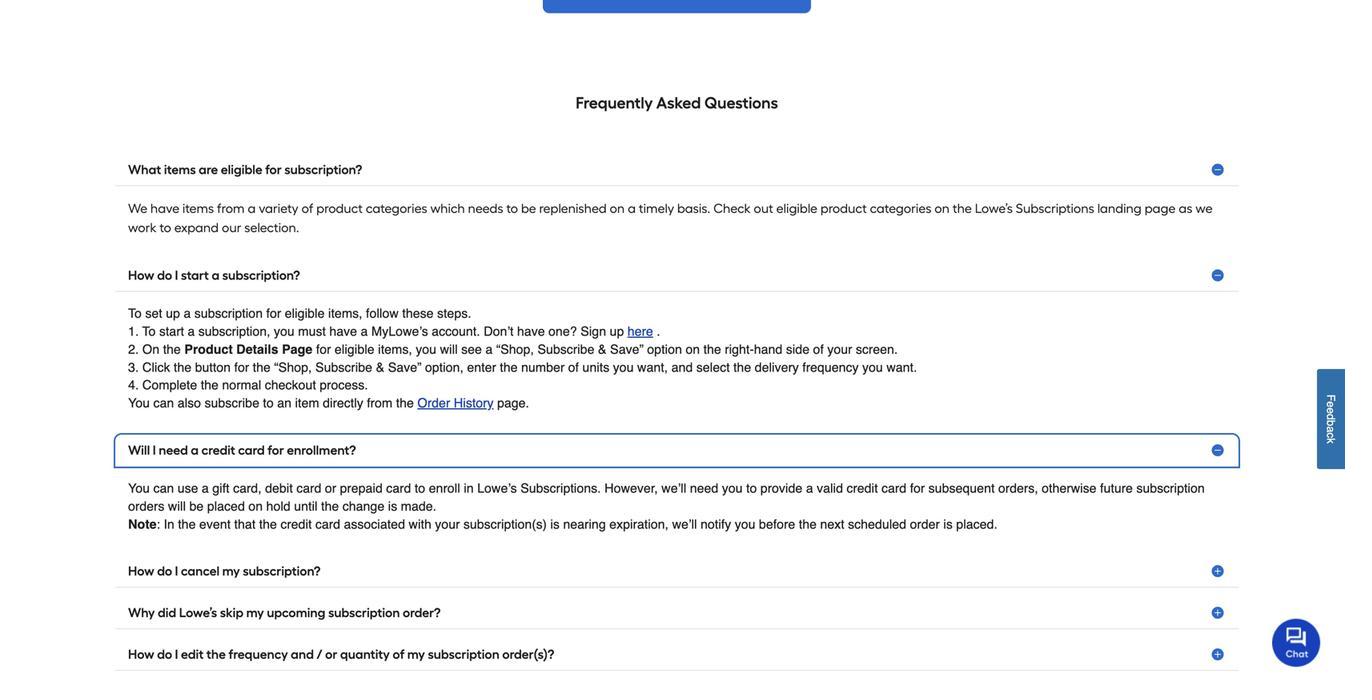 Task type: describe. For each thing, give the bounding box(es) containing it.
until
[[294, 499, 318, 514]]

why
[[128, 606, 155, 621]]

before
[[759, 517, 795, 532]]

future
[[1100, 481, 1133, 496]]

need inside you can use a gift card, debit card or prepaid card to enroll in lowe's subscriptions. however, we'll need you to provide a valid credit card for subsequent orders, otherwise future subscription orders will be placed on hold until the change is made. note : in the event that the credit card associated with your subscription(s) is nearing expiration, we'll notify you before the next scheduled order is placed.
[[690, 481, 719, 496]]

you can use a gift card, debit card or prepaid card to enroll in lowe's subscriptions. however, we'll need you to provide a valid credit card for subsequent orders, otherwise future subscription orders will be placed on hold until the change is made. note : in the event that the credit card associated with your subscription(s) is nearing expiration, we'll notify you before the next scheduled order is placed.
[[128, 481, 1205, 532]]

also
[[178, 396, 201, 410]]

to up made. on the left
[[415, 481, 425, 496]]

be inside you can use a gift card, debit card or prepaid card to enroll in lowe's subscriptions. however, we'll need you to provide a valid credit card for subsequent orders, otherwise future subscription orders will be placed on hold until the change is made. note : in the event that the credit card associated with your subscription(s) is nearing expiration, we'll notify you before the next scheduled order is placed.
[[189, 499, 204, 514]]

set
[[145, 306, 162, 321]]

will i need a credit card for enrollment? button
[[115, 435, 1239, 467]]

card inside button
[[238, 443, 265, 458]]

subscription inside 'to set up a subscription for eligible items, follow these steps. 1. to start a subscription, you must have a mylowe's account. don't have one? sign up here . 2. on the product details page for eligible items, you will see a "shop, subscribe & save" option on the right-hand side of your screen. 3. click the button for the "shop, subscribe & save" option, enter the number of units you want, and select the delivery frequency you want. 4. complete the normal checkout process. you can also subscribe to an item directly from the order history page.'
[[194, 306, 263, 321]]

of left units at left
[[568, 360, 579, 375]]

button
[[195, 360, 231, 375]]

basis.
[[677, 201, 711, 216]]

how do i start a subscription? button
[[115, 260, 1239, 292]]

cancel
[[181, 564, 220, 579]]

on inside 'to set up a subscription for eligible items, follow these steps. 1. to start a subscription, you must have a mylowe's account. don't have one? sign up here . 2. on the product details page for eligible items, you will see a "shop, subscribe & save" option on the right-hand side of your screen. 3. click the button for the "shop, subscribe & save" option, enter the number of units you want, and select the delivery frequency you want. 4. complete the normal checkout process. you can also subscribe to an item directly from the order history page.'
[[686, 342, 700, 357]]

1 e from the top
[[1325, 402, 1338, 408]]

placed
[[207, 499, 245, 514]]

with
[[409, 517, 432, 532]]

needs
[[468, 201, 503, 216]]

a left variety
[[248, 201, 256, 216]]

asked
[[656, 93, 701, 113]]

how for how do i edit the frequency and / or quantity of my subscription order(s)?
[[128, 647, 154, 662]]

2.
[[128, 342, 139, 357]]

i for edit
[[175, 647, 178, 662]]

to right needs
[[506, 201, 518, 216]]

use
[[178, 481, 198, 496]]

upcoming
[[267, 606, 326, 621]]

to inside 'to set up a subscription for eligible items, follow these steps. 1. to start a subscription, you must have a mylowe's account. don't have one? sign up here . 2. on the product details page for eligible items, you will see a "shop, subscribe & save" option on the right-hand side of your screen. 3. click the button for the "shop, subscribe & save" option, enter the number of units you want, and select the delivery frequency you want. 4. complete the normal checkout process. you can also subscribe to an item directly from the order history page.'
[[263, 396, 274, 410]]

eligible inside button
[[221, 162, 262, 177]]

skip
[[220, 606, 244, 621]]

directly
[[323, 396, 363, 410]]

will inside 'to set up a subscription for eligible items, follow these steps. 1. to start a subscription, you must have a mylowe's account. don't have one? sign up here . 2. on the product details page for eligible items, you will see a "shop, subscribe & save" option on the right-hand side of your screen. 3. click the button for the "shop, subscribe & save" option, enter the number of units you want, and select the delivery frequency you want. 4. complete the normal checkout process. you can also subscribe to an item directly from the order history page.'
[[440, 342, 458, 357]]

on inside you can use a gift card, debit card or prepaid card to enroll in lowe's subscriptions. however, we'll need you to provide a valid credit card for subsequent orders, otherwise future subscription orders will be placed on hold until the change is made. note : in the event that the credit card associated with your subscription(s) is nearing expiration, we'll notify you before the next scheduled order is placed.
[[248, 499, 263, 514]]

2 e from the top
[[1325, 408, 1338, 414]]

work
[[128, 220, 157, 236]]

a right set
[[184, 306, 191, 321]]

these
[[402, 306, 434, 321]]

subscription(s)
[[464, 517, 547, 532]]

for down must
[[316, 342, 331, 357]]

order?
[[403, 606, 441, 621]]

k
[[1325, 438, 1338, 444]]

1 horizontal spatial is
[[550, 517, 560, 532]]

edit
[[181, 647, 204, 662]]

in
[[164, 517, 174, 532]]

card down until
[[315, 517, 340, 532]]

from inside we have items from a variety of product categories which needs to be replenished on a timely basis. check out eligible product categories on the lowe's subscriptions landing page as we work to expand our selection.
[[217, 201, 245, 216]]

to right work
[[160, 220, 171, 236]]

subscription,
[[198, 324, 270, 339]]

2 product from the left
[[821, 201, 867, 216]]

one?
[[549, 324, 577, 339]]

units
[[583, 360, 610, 375]]

quantity
[[340, 647, 390, 662]]

0 horizontal spatial save"
[[388, 360, 422, 375]]

/
[[317, 647, 322, 662]]

d
[[1325, 414, 1338, 420]]

will i need a credit card for enrollment?
[[128, 443, 356, 458]]

my for skip
[[246, 606, 264, 621]]

order(s)?
[[502, 647, 554, 662]]

screen.
[[856, 342, 898, 357]]

you up option,
[[416, 342, 436, 357]]

frequently
[[576, 93, 653, 113]]

c
[[1325, 433, 1338, 438]]

or for quantity
[[325, 647, 337, 662]]

you inside you can use a gift card, debit card or prepaid card to enroll in lowe's subscriptions. however, we'll need you to provide a valid credit card for subsequent orders, otherwise future subscription orders will be placed on hold until the change is made. note : in the event that the credit card associated with your subscription(s) is nearing expiration, we'll notify you before the next scheduled order is placed.
[[128, 481, 150, 496]]

gift
[[212, 481, 230, 496]]

do for cancel
[[157, 564, 172, 579]]

eligible inside we have items from a variety of product categories which needs to be replenished on a timely basis. check out eligible product categories on the lowe's subscriptions landing page as we work to expand our selection.
[[777, 201, 818, 216]]

you up notify
[[722, 481, 743, 496]]

want.
[[887, 360, 917, 375]]

1 vertical spatial to
[[142, 324, 156, 339]]

:
[[157, 517, 160, 532]]

check
[[714, 201, 751, 216]]

a left valid
[[806, 481, 813, 496]]

i for start
[[175, 268, 178, 283]]

orders
[[128, 499, 164, 514]]

subscription? for what items are eligible for subscription?
[[285, 162, 362, 177]]

a down follow
[[361, 324, 368, 339]]

1 vertical spatial "shop,
[[274, 360, 312, 375]]

you inside 'to set up a subscription for eligible items, follow these steps. 1. to start a subscription, you must have a mylowe's account. don't have one? sign up here . 2. on the product details page for eligible items, you will see a "shop, subscribe & save" option on the right-hand side of your screen. 3. click the button for the "shop, subscribe & save" option, enter the number of units you want, and select the delivery frequency you want. 4. complete the normal checkout process. you can also subscribe to an item directly from the order history page.'
[[128, 396, 150, 410]]

how for how do i start a subscription?
[[128, 268, 154, 283]]

hand
[[754, 342, 783, 357]]

do for edit
[[157, 647, 172, 662]]

note
[[128, 517, 157, 532]]

in
[[464, 481, 474, 496]]

for inside button
[[268, 443, 284, 458]]

0 horizontal spatial up
[[166, 306, 180, 321]]

my for cancel
[[222, 564, 240, 579]]

card up until
[[296, 481, 321, 496]]

a right see
[[486, 342, 493, 357]]

plus filled image for how do i cancel my subscription?
[[1210, 564, 1226, 580]]

lowe's inside we have items from a variety of product categories which needs to be replenished on a timely basis. check out eligible product categories on the lowe's subscriptions landing page as we work to expand our selection.
[[975, 201, 1013, 216]]

2 horizontal spatial is
[[944, 517, 953, 532]]

a left the gift
[[202, 481, 209, 496]]

made.
[[401, 499, 437, 514]]

placed.
[[956, 517, 998, 532]]

why did lowe's skip my upcoming subscription order?
[[128, 606, 441, 621]]

2 vertical spatial credit
[[281, 517, 312, 532]]

2 horizontal spatial credit
[[847, 481, 878, 496]]

0 horizontal spatial items,
[[328, 306, 362, 321]]

product
[[184, 342, 233, 357]]

associated
[[344, 517, 405, 532]]

order history link
[[418, 396, 494, 410]]

plus filled image
[[1210, 605, 1226, 621]]

and inside 'to set up a subscription for eligible items, follow these steps. 1. to start a subscription, you must have a mylowe's account. don't have one? sign up here . 2. on the product details page for eligible items, you will see a "shop, subscribe & save" option on the right-hand side of your screen. 3. click the button for the "shop, subscribe & save" option, enter the number of units you want, and select the delivery frequency you want. 4. complete the normal checkout process. you can also subscribe to an item directly from the order history page.'
[[672, 360, 693, 375]]

variety
[[259, 201, 299, 216]]

subscription? for how do i cancel my subscription?
[[243, 564, 321, 579]]

1 vertical spatial items,
[[378, 342, 412, 357]]

we
[[128, 201, 147, 216]]

have inside we have items from a variety of product categories which needs to be replenished on a timely basis. check out eligible product categories on the lowe's subscriptions landing page as we work to expand our selection.
[[151, 201, 179, 216]]

event
[[199, 517, 231, 532]]

page.
[[497, 396, 529, 410]]

next
[[820, 517, 845, 532]]

what items are eligible for subscription? button
[[115, 154, 1239, 186]]

you up page
[[274, 324, 295, 339]]

expand
[[174, 220, 219, 236]]

will inside you can use a gift card, debit card or prepaid card to enroll in lowe's subscriptions. however, we'll need you to provide a valid credit card for subsequent orders, otherwise future subscription orders will be placed on hold until the change is made. note : in the event that the credit card associated with your subscription(s) is nearing expiration, we'll notify you before the next scheduled order is placed.
[[168, 499, 186, 514]]

steps.
[[437, 306, 471, 321]]

follow
[[366, 306, 399, 321]]

change
[[343, 499, 385, 514]]

eligible up process.
[[335, 342, 375, 357]]

how do i edit the frequency and / or quantity of my subscription order(s)? button
[[115, 639, 1239, 671]]

side
[[786, 342, 810, 357]]

0 vertical spatial we'll
[[662, 481, 687, 496]]

history
[[454, 396, 494, 410]]

option
[[647, 342, 682, 357]]

to set up a subscription for eligible items, follow these steps. 1. to start a subscription, you must have a mylowe's account. don't have one? sign up here . 2. on the product details page for eligible items, you will see a "shop, subscribe & save" option on the right-hand side of your screen. 3. click the button for the "shop, subscribe & save" option, enter the number of units you want, and select the delivery frequency you want. 4. complete the normal checkout process. you can also subscribe to an item directly from the order history page.
[[128, 306, 917, 410]]

how do i cancel my subscription?
[[128, 564, 321, 579]]

how do i start a subscription?
[[128, 268, 300, 283]]

replenished
[[539, 201, 607, 216]]

here link
[[628, 324, 653, 339]]

selection.
[[244, 220, 299, 236]]

debit
[[265, 481, 293, 496]]

landing
[[1098, 201, 1142, 216]]

for up normal
[[234, 360, 249, 375]]

must
[[298, 324, 326, 339]]

from inside 'to set up a subscription for eligible items, follow these steps. 1. to start a subscription, you must have a mylowe's account. don't have one? sign up here . 2. on the product details page for eligible items, you will see a "shop, subscribe & save" option on the right-hand side of your screen. 3. click the button for the "shop, subscribe & save" option, enter the number of units you want, and select the delivery frequency you want. 4. complete the normal checkout process. you can also subscribe to an item directly from the order history page.'
[[367, 396, 393, 410]]

subsequent
[[929, 481, 995, 496]]



Task type: locate. For each thing, give the bounding box(es) containing it.
2 vertical spatial my
[[407, 647, 425, 662]]

1 horizontal spatial lowe's
[[477, 481, 517, 496]]

0 horizontal spatial have
[[151, 201, 179, 216]]

i for cancel
[[175, 564, 178, 579]]

your left screen.
[[828, 342, 852, 357]]

eligible right "are"
[[221, 162, 262, 177]]

1 do from the top
[[157, 268, 172, 283]]

you right units at left
[[613, 360, 634, 375]]

can down complete
[[153, 396, 174, 410]]

frequency inside 'to set up a subscription for eligible items, follow these steps. 1. to start a subscription, you must have a mylowe's account. don't have one? sign up here . 2. on the product details page for eligible items, you will see a "shop, subscribe & save" option on the right-hand side of your screen. 3. click the button for the "shop, subscribe & save" option, enter the number of units you want, and select the delivery frequency you want. 4. complete the normal checkout process. you can also subscribe to an item directly from the order history page.'
[[803, 360, 859, 375]]

minus filled image
[[1210, 162, 1226, 178]]

minus filled image
[[1210, 268, 1226, 284], [1210, 442, 1226, 458]]

up right set
[[166, 306, 180, 321]]

0 vertical spatial credit
[[201, 443, 235, 458]]

what items are eligible for subscription?
[[128, 162, 362, 177]]

do inside button
[[157, 268, 172, 283]]

start down set
[[159, 324, 184, 339]]

0 vertical spatial plus filled image
[[1210, 564, 1226, 580]]

1 vertical spatial and
[[291, 647, 314, 662]]

start inside 'to set up a subscription for eligible items, follow these steps. 1. to start a subscription, you must have a mylowe's account. don't have one? sign up here . 2. on the product details page for eligible items, you will see a "shop, subscribe & save" option on the right-hand side of your screen. 3. click the button for the "shop, subscribe & save" option, enter the number of units you want, and select the delivery frequency you want. 4. complete the normal checkout process. you can also subscribe to an item directly from the order history page.'
[[159, 324, 184, 339]]

1 horizontal spatial subscribe
[[538, 342, 595, 357]]

for up variety
[[265, 162, 282, 177]]

start down expand
[[181, 268, 209, 283]]

1 categories from the left
[[366, 201, 427, 216]]

1 vertical spatial will
[[168, 499, 186, 514]]

0 vertical spatial "shop,
[[496, 342, 534, 357]]

subscription right future
[[1137, 481, 1205, 496]]

up left here link
[[610, 324, 624, 339]]

do for start
[[157, 268, 172, 283]]

to left provide
[[746, 481, 757, 496]]

subscribe
[[538, 342, 595, 357], [315, 360, 372, 375]]

lowe's right the did in the bottom left of the page
[[179, 606, 217, 621]]

will
[[440, 342, 458, 357], [168, 499, 186, 514]]

of inside button
[[393, 647, 405, 662]]

of right variety
[[302, 201, 313, 216]]

to
[[506, 201, 518, 216], [160, 220, 171, 236], [263, 396, 274, 410], [415, 481, 425, 496], [746, 481, 757, 496]]

i left edit
[[175, 647, 178, 662]]

0 horizontal spatial will
[[168, 499, 186, 514]]

be inside we have items from a variety of product categories which needs to be replenished on a timely basis. check out eligible product categories on the lowe's subscriptions landing page as we work to expand our selection.
[[521, 201, 536, 216]]

of right quantity
[[393, 647, 405, 662]]

will up in
[[168, 499, 186, 514]]

0 vertical spatial your
[[828, 342, 852, 357]]

plus filled image inside how do i cancel my subscription? button
[[1210, 564, 1226, 580]]

i down expand
[[175, 268, 178, 283]]

1 vertical spatial &
[[376, 360, 385, 375]]

will up option,
[[440, 342, 458, 357]]

0 horizontal spatial need
[[159, 443, 188, 458]]

and down option at the bottom of page
[[672, 360, 693, 375]]

items, left follow
[[328, 306, 362, 321]]

1 minus filled image from the top
[[1210, 268, 1226, 284]]

for up "details"
[[266, 306, 281, 321]]

hold
[[266, 499, 291, 514]]

3 do from the top
[[157, 647, 172, 662]]

what
[[128, 162, 161, 177]]

1 vertical spatial my
[[246, 606, 264, 621]]

for inside button
[[265, 162, 282, 177]]

1 vertical spatial your
[[435, 517, 460, 532]]

b
[[1325, 420, 1338, 427]]

0 vertical spatial minus filled image
[[1210, 268, 1226, 284]]

0 horizontal spatial frequency
[[229, 647, 288, 662]]

frequency
[[803, 360, 859, 375], [229, 647, 288, 662]]

0 vertical spatial from
[[217, 201, 245, 216]]

can
[[153, 396, 174, 410], [153, 481, 174, 496]]

subscription? up variety
[[285, 162, 362, 177]]

for up debit
[[268, 443, 284, 458]]

card,
[[233, 481, 262, 496]]

0 vertical spatial and
[[672, 360, 693, 375]]

1 horizontal spatial &
[[598, 342, 607, 357]]

credit down until
[[281, 517, 312, 532]]

questions
[[705, 93, 778, 113]]

number
[[521, 360, 565, 375]]

0 vertical spatial will
[[440, 342, 458, 357]]

f
[[1325, 395, 1338, 402]]

items up expand
[[183, 201, 214, 216]]

1 how from the top
[[128, 268, 154, 283]]

1 vertical spatial from
[[367, 396, 393, 410]]

items left "are"
[[164, 162, 196, 177]]

items inside button
[[164, 162, 196, 177]]

f e e d b a c k
[[1325, 395, 1338, 444]]

1 vertical spatial save"
[[388, 360, 422, 375]]

1 vertical spatial lowe's
[[477, 481, 517, 496]]

for up order
[[910, 481, 925, 496]]

0 horizontal spatial credit
[[201, 443, 235, 458]]

1 vertical spatial do
[[157, 564, 172, 579]]

subscribe down the 'one?'
[[538, 342, 595, 357]]

.
[[657, 324, 660, 339]]

0 horizontal spatial and
[[291, 647, 314, 662]]

1 vertical spatial start
[[159, 324, 184, 339]]

is right order
[[944, 517, 953, 532]]

start inside button
[[181, 268, 209, 283]]

a up use
[[191, 443, 199, 458]]

or for prepaid
[[325, 481, 336, 496]]

1 vertical spatial credit
[[847, 481, 878, 496]]

1 vertical spatial plus filled image
[[1210, 647, 1226, 663]]

frequently asked questions
[[576, 93, 778, 113]]

1 product from the left
[[316, 201, 363, 216]]

subscription inside you can use a gift card, debit card or prepaid card to enroll in lowe's subscriptions. however, we'll need you to provide a valid credit card for subsequent orders, otherwise future subscription orders will be placed on hold until the change is made. note : in the event that the credit card associated with your subscription(s) is nearing expiration, we'll notify you before the next scheduled order is placed.
[[1137, 481, 1205, 496]]

my right skip on the left bottom of the page
[[246, 606, 264, 621]]

provide
[[761, 481, 803, 496]]

0 horizontal spatial product
[[316, 201, 363, 216]]

1 you from the top
[[128, 396, 150, 410]]

i left cancel
[[175, 564, 178, 579]]

scheduled
[[848, 517, 907, 532]]

0 vertical spatial do
[[157, 268, 172, 283]]

subscription?
[[285, 162, 362, 177], [222, 268, 300, 283], [243, 564, 321, 579]]

the
[[953, 201, 972, 216], [163, 342, 181, 357], [704, 342, 721, 357], [174, 360, 192, 375], [253, 360, 271, 375], [500, 360, 518, 375], [734, 360, 751, 375], [201, 378, 219, 393], [396, 396, 414, 410], [321, 499, 339, 514], [178, 517, 196, 532], [259, 517, 277, 532], [799, 517, 817, 532], [206, 647, 226, 662]]

plus filled image for how do i edit the frequency and / or quantity of my subscription order(s)?
[[1210, 647, 1226, 663]]

you up orders
[[128, 481, 150, 496]]

nearing
[[563, 517, 606, 532]]

0 vertical spatial lowe's
[[975, 201, 1013, 216]]

be right needs
[[521, 201, 536, 216]]

1 horizontal spatial need
[[690, 481, 719, 496]]

3 how from the top
[[128, 647, 154, 662]]

0 vertical spatial you
[[128, 396, 150, 410]]

e
[[1325, 402, 1338, 408], [1325, 408, 1338, 414]]

0 horizontal spatial &
[[376, 360, 385, 375]]

1 horizontal spatial my
[[246, 606, 264, 621]]

we have items from a variety of product categories which needs to be replenished on a timely basis. check out eligible product categories on the lowe's subscriptions landing page as we work to expand our selection.
[[128, 201, 1213, 236]]

of
[[302, 201, 313, 216], [813, 342, 824, 357], [568, 360, 579, 375], [393, 647, 405, 662]]

are
[[199, 162, 218, 177]]

credit up the gift
[[201, 443, 235, 458]]

card up scheduled
[[882, 481, 907, 496]]

1 horizontal spatial product
[[821, 201, 867, 216]]

a down expand
[[212, 268, 220, 283]]

1 horizontal spatial will
[[440, 342, 458, 357]]

2 do from the top
[[157, 564, 172, 579]]

1 vertical spatial or
[[325, 647, 337, 662]]

"shop, down don't
[[496, 342, 534, 357]]

order
[[418, 396, 450, 410]]

your inside 'to set up a subscription for eligible items, follow these steps. 1. to start a subscription, you must have a mylowe's account. don't have one? sign up here . 2. on the product details page for eligible items, you will see a "shop, subscribe & save" option on the right-hand side of your screen. 3. click the button for the "shop, subscribe & save" option, enter the number of units you want, and select the delivery frequency you want. 4. complete the normal checkout process. you can also subscribe to an item directly from the order history page.'
[[828, 342, 852, 357]]

minus filled image inside will i need a credit card for enrollment? button
[[1210, 442, 1226, 458]]

we'll down will i need a credit card for enrollment? button
[[662, 481, 687, 496]]

page
[[282, 342, 313, 357]]

plus filled image
[[1210, 564, 1226, 580], [1210, 647, 1226, 663]]

2 horizontal spatial lowe's
[[975, 201, 1013, 216]]

order
[[910, 517, 940, 532]]

0 vertical spatial my
[[222, 564, 240, 579]]

1 vertical spatial we'll
[[672, 517, 697, 532]]

credit inside button
[[201, 443, 235, 458]]

2 horizontal spatial have
[[517, 324, 545, 339]]

1 vertical spatial frequency
[[229, 647, 288, 662]]

for inside you can use a gift card, debit card or prepaid card to enroll in lowe's subscriptions. however, we'll need you to provide a valid credit card for subsequent orders, otherwise future subscription orders will be placed on hold until the change is made. note : in the event that the credit card associated with your subscription(s) is nearing expiration, we'll notify you before the next scheduled order is placed.
[[910, 481, 925, 496]]

1 vertical spatial items
[[183, 201, 214, 216]]

0 horizontal spatial lowe's
[[179, 606, 217, 621]]

a up the product
[[188, 324, 195, 339]]

and inside how do i edit the frequency and / or quantity of my subscription order(s)? button
[[291, 647, 314, 662]]

0 horizontal spatial subscribe
[[315, 360, 372, 375]]

0 horizontal spatial is
[[388, 499, 397, 514]]

how inside button
[[128, 268, 154, 283]]

card up card,
[[238, 443, 265, 458]]

subscription? for how do i start a subscription?
[[222, 268, 300, 283]]

subscriptions.
[[521, 481, 601, 496]]

enrollment?
[[287, 443, 356, 458]]

"shop,
[[496, 342, 534, 357], [274, 360, 312, 375]]

account.
[[432, 324, 480, 339]]

your right with
[[435, 517, 460, 532]]

1 horizontal spatial frequency
[[803, 360, 859, 375]]

1 vertical spatial need
[[690, 481, 719, 496]]

&
[[598, 342, 607, 357], [376, 360, 385, 375]]

1 vertical spatial subscribe
[[315, 360, 372, 375]]

have right we
[[151, 201, 179, 216]]

to up the 1.
[[128, 306, 142, 321]]

plus filled image up plus filled icon
[[1210, 564, 1226, 580]]

page
[[1145, 201, 1176, 216]]

minus filled image for how do i start a subscription?
[[1210, 268, 1226, 284]]

1 horizontal spatial credit
[[281, 517, 312, 532]]

1 horizontal spatial from
[[367, 396, 393, 410]]

0 vertical spatial subscribe
[[538, 342, 595, 357]]

expiration,
[[610, 517, 669, 532]]

have left the 'one?'
[[517, 324, 545, 339]]

or right /
[[325, 647, 337, 662]]

right-
[[725, 342, 754, 357]]

do left edit
[[157, 647, 172, 662]]

our
[[222, 220, 241, 236]]

valid
[[817, 481, 843, 496]]

credit
[[201, 443, 235, 458], [847, 481, 878, 496], [281, 517, 312, 532]]

or
[[325, 481, 336, 496], [325, 647, 337, 662]]

for
[[265, 162, 282, 177], [266, 306, 281, 321], [316, 342, 331, 357], [234, 360, 249, 375], [268, 443, 284, 458], [910, 481, 925, 496]]

the inside we have items from a variety of product categories which needs to be replenished on a timely basis. check out eligible product categories on the lowe's subscriptions landing page as we work to expand our selection.
[[953, 201, 972, 216]]

0 horizontal spatial be
[[189, 499, 204, 514]]

have right must
[[329, 324, 357, 339]]

orders,
[[999, 481, 1038, 496]]

we
[[1196, 201, 1213, 216]]

or left prepaid
[[325, 481, 336, 496]]

enroll
[[429, 481, 460, 496]]

0 vertical spatial be
[[521, 201, 536, 216]]

lowe's inside you can use a gift card, debit card or prepaid card to enroll in lowe's subscriptions. however, we'll need you to provide a valid credit card for subsequent orders, otherwise future subscription orders will be placed on hold until the change is made. note : in the event that the credit card associated with your subscription(s) is nearing expiration, we'll notify you before the next scheduled order is placed.
[[477, 481, 517, 496]]

1 can from the top
[[153, 396, 174, 410]]

1 vertical spatial you
[[128, 481, 150, 496]]

2 minus filled image from the top
[[1210, 442, 1226, 458]]

2 horizontal spatial my
[[407, 647, 425, 662]]

chat invite button image
[[1273, 618, 1321, 667]]

frequency down "side"
[[803, 360, 859, 375]]

can left use
[[153, 481, 174, 496]]

on
[[610, 201, 625, 216], [935, 201, 950, 216], [686, 342, 700, 357], [248, 499, 263, 514]]

0 horizontal spatial your
[[435, 517, 460, 532]]

delivery
[[755, 360, 799, 375]]

minus filled image for will i need a credit card for enrollment?
[[1210, 442, 1226, 458]]

lowe's left subscriptions on the top right of the page
[[975, 201, 1013, 216]]

product
[[316, 201, 363, 216], [821, 201, 867, 216]]

1 horizontal spatial be
[[521, 201, 536, 216]]

card
[[238, 443, 265, 458], [296, 481, 321, 496], [386, 481, 411, 496], [882, 481, 907, 496], [315, 517, 340, 532]]

items
[[164, 162, 196, 177], [183, 201, 214, 216]]

0 vertical spatial items,
[[328, 306, 362, 321]]

how for how do i cancel my subscription?
[[128, 564, 154, 579]]

1 vertical spatial minus filled image
[[1210, 442, 1226, 458]]

1 horizontal spatial your
[[828, 342, 852, 357]]

items, down the mylowe's
[[378, 342, 412, 357]]

can inside you can use a gift card, debit card or prepaid card to enroll in lowe's subscriptions. however, we'll need you to provide a valid credit card for subsequent orders, otherwise future subscription orders will be placed on hold until the change is made. note : in the event that the credit card associated with your subscription(s) is nearing expiration, we'll notify you before the next scheduled order is placed.
[[153, 481, 174, 496]]

items inside we have items from a variety of product categories which needs to be replenished on a timely basis. check out eligible product categories on the lowe's subscriptions landing page as we work to expand our selection.
[[183, 201, 214, 216]]

4.
[[128, 378, 139, 393]]

1 vertical spatial be
[[189, 499, 204, 514]]

e up b
[[1325, 408, 1338, 414]]

otherwise
[[1042, 481, 1097, 496]]

subscribe up process.
[[315, 360, 372, 375]]

lowe's right the in
[[477, 481, 517, 496]]

2 categories from the left
[[870, 201, 932, 216]]

need inside button
[[159, 443, 188, 458]]

of inside we have items from a variety of product categories which needs to be replenished on a timely basis. check out eligible product categories on the lowe's subscriptions landing page as we work to expand our selection.
[[302, 201, 313, 216]]

notify
[[701, 517, 731, 532]]

card up made. on the left
[[386, 481, 411, 496]]

0 vertical spatial can
[[153, 396, 174, 410]]

1 plus filled image from the top
[[1210, 564, 1226, 580]]

eligible right out
[[777, 201, 818, 216]]

subscription up quantity
[[328, 606, 400, 621]]

how down why
[[128, 647, 154, 662]]

subscription? down selection.
[[222, 268, 300, 283]]

which
[[431, 201, 465, 216]]

0 vertical spatial start
[[181, 268, 209, 283]]

can inside 'to set up a subscription for eligible items, follow these steps. 1. to start a subscription, you must have a mylowe's account. don't have one? sign up here . 2. on the product details page for eligible items, you will see a "shop, subscribe & save" option on the right-hand side of your screen. 3. click the button for the "shop, subscribe & save" option, enter the number of units you want, and select the delivery frequency you want. 4. complete the normal checkout process. you can also subscribe to an item directly from the order history page.'
[[153, 396, 174, 410]]

my down order?
[[407, 647, 425, 662]]

0 horizontal spatial from
[[217, 201, 245, 216]]

categories
[[366, 201, 427, 216], [870, 201, 932, 216]]

how
[[128, 268, 154, 283], [128, 564, 154, 579], [128, 647, 154, 662]]

0 vertical spatial &
[[598, 342, 607, 357]]

complete
[[142, 378, 197, 393]]

plus filled image inside how do i edit the frequency and / or quantity of my subscription order(s)? button
[[1210, 647, 1226, 663]]

do up set
[[157, 268, 172, 283]]

how up why
[[128, 564, 154, 579]]

0 horizontal spatial categories
[[366, 201, 427, 216]]

subscription down order?
[[428, 647, 500, 662]]

2 you from the top
[[128, 481, 150, 496]]

0 vertical spatial need
[[159, 443, 188, 458]]

to left an
[[263, 396, 274, 410]]

0 vertical spatial subscription?
[[285, 162, 362, 177]]

0 vertical spatial save"
[[610, 342, 644, 357]]

2 plus filled image from the top
[[1210, 647, 1226, 663]]

e up d
[[1325, 402, 1338, 408]]

lowe's inside button
[[179, 606, 217, 621]]

is up associated in the left bottom of the page
[[388, 499, 397, 514]]

& up units at left
[[598, 342, 607, 357]]

i right will
[[153, 443, 156, 458]]

1 vertical spatial subscription?
[[222, 268, 300, 283]]

the inside button
[[206, 647, 226, 662]]

1 vertical spatial how
[[128, 564, 154, 579]]

1 horizontal spatial items,
[[378, 342, 412, 357]]

we'll left notify
[[672, 517, 697, 532]]

2 can from the top
[[153, 481, 174, 496]]

1 horizontal spatial categories
[[870, 201, 932, 216]]

your inside you can use a gift card, debit card or prepaid card to enroll in lowe's subscriptions. however, we'll need you to provide a valid credit card for subsequent orders, otherwise future subscription orders will be placed on hold until the change is made. note : in the event that the credit card associated with your subscription(s) is nearing expiration, we'll notify you before the next scheduled order is placed.
[[435, 517, 460, 532]]

1 horizontal spatial and
[[672, 360, 693, 375]]

1 horizontal spatial have
[[329, 324, 357, 339]]

you right notify
[[735, 517, 756, 532]]

option,
[[425, 360, 464, 375]]

lowe's
[[975, 201, 1013, 216], [477, 481, 517, 496], [179, 606, 217, 621]]

2 vertical spatial how
[[128, 647, 154, 662]]

that
[[234, 517, 256, 532]]

an
[[277, 396, 291, 410]]

minus filled image inside how do i start a subscription? button
[[1210, 268, 1226, 284]]

1 horizontal spatial save"
[[610, 342, 644, 357]]

"shop, up checkout
[[274, 360, 312, 375]]

2 how from the top
[[128, 564, 154, 579]]

subscription? up why did lowe's skip my upcoming subscription order?
[[243, 564, 321, 579]]

and left /
[[291, 647, 314, 662]]

of right "side"
[[813, 342, 824, 357]]

or inside you can use a gift card, debit card or prepaid card to enroll in lowe's subscriptions. however, we'll need you to provide a valid credit card for subsequent orders, otherwise future subscription orders will be placed on hold until the change is made. note : in the event that the credit card associated with your subscription(s) is nearing expiration, we'll notify you before the next scheduled order is placed.
[[325, 481, 336, 496]]

save" down the mylowe's
[[388, 360, 422, 375]]

a up k on the right bottom of the page
[[1325, 427, 1338, 433]]

f e e d b a c k button
[[1317, 369, 1345, 469]]

0 horizontal spatial "shop,
[[274, 360, 312, 375]]

will
[[128, 443, 150, 458]]

is left nearing
[[550, 517, 560, 532]]

click
[[142, 360, 170, 375]]

0 vertical spatial up
[[166, 306, 180, 321]]

0 vertical spatial frequency
[[803, 360, 859, 375]]

save"
[[610, 342, 644, 357], [388, 360, 422, 375]]

0 horizontal spatial my
[[222, 564, 240, 579]]

need right will
[[159, 443, 188, 458]]

1 horizontal spatial to
[[142, 324, 156, 339]]

1 vertical spatial can
[[153, 481, 174, 496]]

a inside button
[[1325, 427, 1338, 433]]

or inside how do i edit the frequency and / or quantity of my subscription order(s)? button
[[325, 647, 337, 662]]

be down use
[[189, 499, 204, 514]]

from right directly
[[367, 396, 393, 410]]

1 horizontal spatial up
[[610, 324, 624, 339]]

mylowe's
[[371, 324, 428, 339]]

prepaid
[[340, 481, 383, 496]]

how do i cancel my subscription? button
[[115, 556, 1239, 588]]

subscriptions
[[1016, 201, 1095, 216]]

subscription? inside button
[[222, 268, 300, 283]]

1 vertical spatial up
[[610, 324, 624, 339]]

you down screen.
[[862, 360, 883, 375]]

a left timely at top
[[628, 201, 636, 216]]

frequency inside button
[[229, 647, 288, 662]]

need
[[159, 443, 188, 458], [690, 481, 719, 496]]

0 vertical spatial to
[[128, 306, 142, 321]]

a
[[248, 201, 256, 216], [628, 201, 636, 216], [212, 268, 220, 283], [184, 306, 191, 321], [188, 324, 195, 339], [361, 324, 368, 339], [486, 342, 493, 357], [1325, 427, 1338, 433], [191, 443, 199, 458], [202, 481, 209, 496], [806, 481, 813, 496]]

eligible up must
[[285, 306, 325, 321]]



Task type: vqa. For each thing, say whether or not it's contained in the screenshot.
plus filled icon
yes



